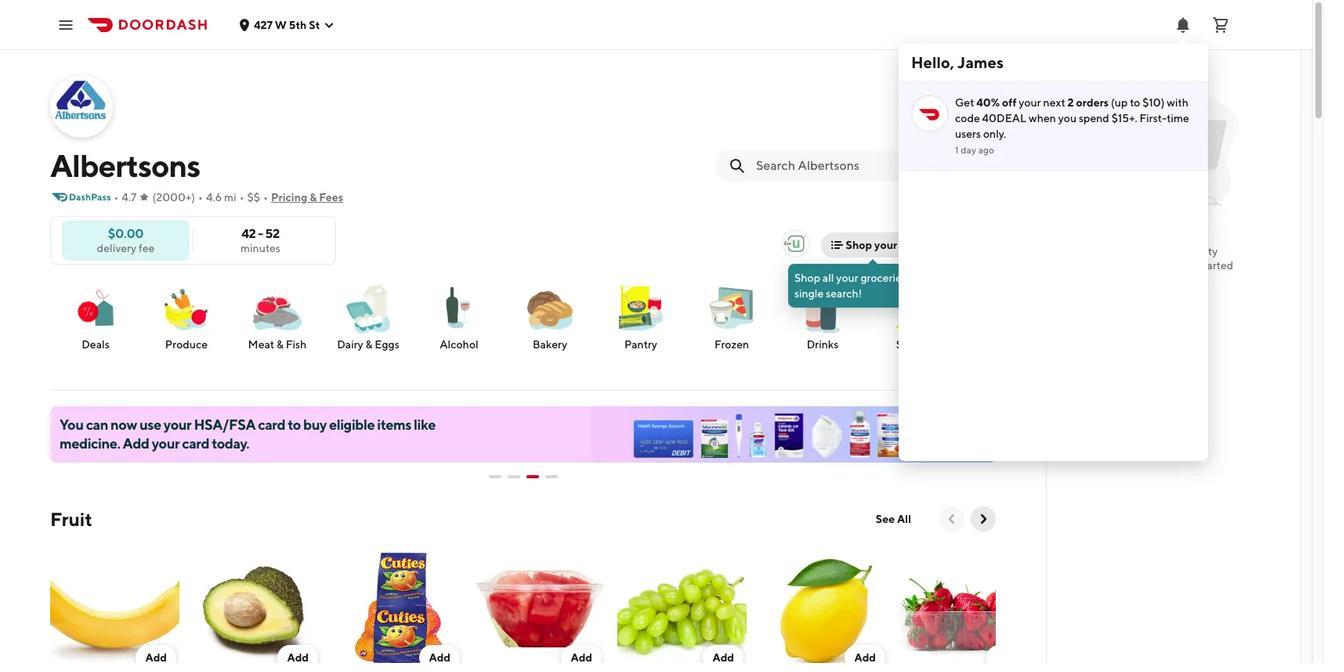 Task type: describe. For each thing, give the bounding box(es) containing it.
empty
[[1186, 245, 1218, 258]]

all
[[897, 513, 911, 526]]

your inside button
[[875, 239, 897, 252]]

users
[[955, 128, 981, 140]]

when
[[1029, 112, 1056, 125]]

in
[[909, 272, 918, 284]]

1 • from the left
[[114, 191, 119, 204]]

first-
[[1140, 112, 1167, 125]]

hello,
[[911, 53, 955, 71]]

hsa/fsa
[[194, 417, 256, 433]]

bakery image
[[522, 281, 578, 337]]

james
[[958, 53, 1004, 71]]

your right the use
[[164, 417, 191, 433]]

shop your list
[[846, 239, 915, 252]]

$10)
[[1143, 96, 1165, 109]]

notification bell image
[[1174, 15, 1193, 34]]

day
[[961, 144, 977, 156]]

banana (each) image
[[50, 545, 179, 664]]

(up to $10) with code 40deal when you spend $15+. first-time users only.
[[955, 96, 1190, 140]]

frozen image
[[704, 281, 760, 337]]

fish
[[286, 339, 307, 351]]

1 horizontal spatial &
[[310, 191, 317, 204]]

you can now use your hsa/fsa card to buy eligible items like medicine. add your card today.
[[60, 417, 436, 452]]

427
[[254, 18, 273, 31]]

with
[[1167, 96, 1189, 109]]

shop your list button
[[821, 233, 925, 258]]

your up when on the top
[[1019, 96, 1041, 109]]

cuties seedless california mandarins (2 lb) image
[[334, 545, 463, 664]]

meat & fish link
[[238, 281, 317, 353]]

42
[[242, 226, 256, 241]]

frozen link
[[693, 281, 771, 353]]

strawberries (pack) image
[[901, 545, 1031, 664]]

snacks
[[896, 339, 931, 351]]

shop all your groceries in a single search! tooltip
[[788, 259, 958, 308]]

mi
[[224, 191, 236, 204]]

get
[[1180, 259, 1196, 272]]

search!
[[826, 288, 862, 300]]

to inside you can now use your hsa/fsa card to buy eligible items like medicine. add your card today.
[[288, 417, 301, 433]]

delivery
[[97, 242, 136, 254]]

& for meat & fish
[[277, 339, 284, 351]]

like
[[414, 417, 436, 433]]

add inside you can now use your hsa/fsa card to buy eligible items like medicine. add your card today.
[[123, 436, 149, 452]]

get
[[955, 96, 975, 109]]

single
[[795, 288, 824, 300]]

eggs
[[375, 339, 400, 351]]

pricing & fees button
[[271, 185, 343, 210]]

2
[[1068, 96, 1074, 109]]

items inside your cart is empty add items to get started
[[1138, 259, 1165, 272]]

shop all your groceries in a single search!
[[795, 272, 926, 300]]

albertsons
[[50, 147, 200, 184]]

cart
[[1155, 245, 1174, 258]]

$0.00
[[108, 226, 144, 241]]

pantry
[[625, 339, 658, 351]]

drinks link
[[784, 281, 862, 353]]

next
[[1043, 96, 1066, 109]]

previous button of carousel image
[[944, 512, 960, 527]]

can
[[86, 417, 108, 433]]

next button of carousel image
[[976, 512, 991, 527]]

427 w 5th st
[[254, 18, 320, 31]]

fruit link
[[50, 507, 92, 532]]

get 40% off your next 2 orders
[[955, 96, 1109, 109]]

meat
[[248, 339, 274, 351]]

dairy & eggs
[[337, 339, 400, 351]]

st
[[309, 18, 320, 31]]

to inside (up to $10) with code 40deal when you spend $15+. first-time users only.
[[1130, 96, 1141, 109]]

$$
[[247, 191, 260, 204]]

shop for shop all your groceries in a single search!
[[795, 272, 821, 284]]

427 w 5th st button
[[238, 18, 336, 31]]

add inside your cart is empty add items to get started
[[1114, 259, 1136, 272]]

0 in cart. click to edit quantity image
[[987, 646, 1027, 664]]

dairy
[[337, 339, 363, 351]]

1 day ago
[[955, 144, 995, 156]]

to inside your cart is empty add items to get started
[[1167, 259, 1177, 272]]

eligible
[[329, 417, 375, 433]]

spend
[[1079, 112, 1110, 125]]

produce link
[[147, 281, 226, 353]]

fees
[[319, 191, 343, 204]]

a
[[920, 272, 926, 284]]

your
[[1130, 245, 1153, 258]]

time
[[1167, 112, 1190, 125]]

code
[[955, 112, 980, 125]]

bakery link
[[511, 281, 589, 353]]



Task type: vqa. For each thing, say whether or not it's contained in the screenshot.
Yogurtland's THU
no



Task type: locate. For each thing, give the bounding box(es) containing it.
$15+.
[[1112, 112, 1138, 125]]

3 • from the left
[[240, 191, 244, 204]]

& inside meat & fish link
[[277, 339, 284, 351]]

0 vertical spatial card
[[258, 417, 285, 433]]

-
[[258, 226, 263, 241]]

items inside you can now use your hsa/fsa card to buy eligible items like medicine. add your card today.
[[377, 417, 411, 433]]

drinks image
[[795, 281, 851, 337]]

• right 'mi'
[[240, 191, 244, 204]]

42 - 52 minutes
[[241, 226, 280, 254]]

• right $$
[[263, 191, 268, 204]]

open menu image
[[56, 15, 75, 34]]

2 vertical spatial to
[[288, 417, 301, 433]]

& left eggs
[[366, 339, 373, 351]]

& left fees
[[310, 191, 317, 204]]

items left like
[[377, 417, 411, 433]]

use
[[139, 417, 161, 433]]

0 vertical spatial shop
[[846, 239, 872, 252]]

0 items, open order cart image
[[1212, 15, 1230, 34]]

alcohol
[[440, 339, 479, 351]]

large lemon image
[[759, 545, 889, 664]]

your up search!
[[836, 272, 859, 284]]

orders
[[1076, 96, 1109, 109]]

4 • from the left
[[263, 191, 268, 204]]

started
[[1198, 259, 1234, 272]]

card
[[258, 417, 285, 433], [182, 436, 209, 452]]

5th
[[289, 18, 307, 31]]

card down 'hsa/fsa'
[[182, 436, 209, 452]]

your down the use
[[152, 436, 180, 452]]

to right (up
[[1130, 96, 1141, 109]]

52
[[265, 226, 280, 241]]

you
[[60, 417, 83, 433]]

all
[[823, 272, 834, 284]]

logo image
[[783, 231, 808, 256]]

0 horizontal spatial shop
[[795, 272, 821, 284]]

ago
[[979, 144, 995, 156]]

1 horizontal spatial items
[[1138, 259, 1165, 272]]

• left "4.7"
[[114, 191, 119, 204]]

add down the "your"
[[1114, 259, 1136, 272]]

Search Albertsons search field
[[756, 158, 980, 175]]

shop up shop all your groceries in a single search!
[[846, 239, 872, 252]]

dairy & eggs link
[[329, 281, 408, 353]]

& for dairy & eggs
[[366, 339, 373, 351]]

hello, james
[[911, 53, 1004, 71]]

card left buy
[[258, 417, 285, 433]]

0 vertical spatial to
[[1130, 96, 1141, 109]]

shop inside button
[[846, 239, 872, 252]]

bakery
[[533, 339, 567, 351]]

only.
[[983, 128, 1006, 140]]

deals link
[[56, 281, 135, 353]]

1
[[955, 144, 959, 156]]

1 horizontal spatial to
[[1130, 96, 1141, 109]]

your cart is empty add items to get started
[[1114, 245, 1234, 272]]

shop
[[846, 239, 872, 252], [795, 272, 821, 284]]

1 vertical spatial card
[[182, 436, 209, 452]]

•
[[114, 191, 119, 204], [198, 191, 203, 204], [240, 191, 244, 204], [263, 191, 268, 204]]

alcohol image
[[431, 281, 487, 336]]

& left fish
[[277, 339, 284, 351]]

1 vertical spatial add
[[123, 436, 149, 452]]

2 horizontal spatial &
[[366, 339, 373, 351]]

pantry image
[[613, 281, 669, 337]]

now
[[111, 417, 137, 433]]

produce
[[165, 339, 208, 351]]

0 horizontal spatial items
[[377, 417, 411, 433]]

dashpass
[[69, 191, 111, 203]]

to
[[1130, 96, 1141, 109], [1167, 259, 1177, 272], [288, 417, 301, 433]]

shop inside shop all your groceries in a single search!
[[795, 272, 821, 284]]

meat & fish image
[[249, 281, 306, 337]]

cotton candy grapes (bunch) image
[[618, 545, 747, 664]]

0 horizontal spatial add
[[123, 436, 149, 452]]

deals image
[[67, 281, 124, 337]]

shop up single
[[795, 272, 821, 284]]

deals
[[82, 339, 110, 351]]

fruit
[[50, 509, 92, 531]]

buy
[[303, 417, 327, 433]]

alcohol link
[[420, 281, 498, 353]]

1 horizontal spatial add
[[1114, 259, 1136, 272]]

pricing
[[271, 191, 308, 204]]

1 horizontal spatial shop
[[846, 239, 872, 252]]

1 vertical spatial to
[[1167, 259, 1177, 272]]

your left list at the top right of the page
[[875, 239, 897, 252]]

2 horizontal spatial to
[[1167, 259, 1177, 272]]

4.7
[[122, 191, 137, 204]]

$0.00 delivery fee
[[97, 226, 155, 254]]

albertsons image
[[52, 77, 111, 136]]

0 horizontal spatial to
[[288, 417, 301, 433]]

(2000+)
[[152, 191, 195, 204]]

groceries
[[861, 272, 907, 284]]

4.6
[[206, 191, 222, 204]]

1 horizontal spatial card
[[258, 417, 285, 433]]

to left get
[[1167, 259, 1177, 272]]

list
[[900, 239, 915, 252]]

off
[[1002, 96, 1017, 109]]

empty retail cart image
[[1100, 78, 1248, 226]]

frozen
[[715, 339, 749, 351]]

dairy & eggs image
[[340, 281, 397, 337]]

hass avocado image
[[192, 545, 321, 664]]

watermelon cup (12 oz) image
[[476, 545, 605, 664]]

2 • from the left
[[198, 191, 203, 204]]

minutes
[[241, 242, 280, 254]]

1 vertical spatial shop
[[795, 272, 821, 284]]

to left buy
[[288, 417, 301, 433]]

produce image
[[158, 281, 215, 337]]

• 4.6 mi • $$ • pricing & fees
[[198, 191, 343, 204]]

0 horizontal spatial &
[[277, 339, 284, 351]]

medicine.
[[60, 436, 120, 452]]

see all
[[876, 513, 911, 526]]

snacks link
[[875, 281, 953, 353]]

your
[[1019, 96, 1041, 109], [875, 239, 897, 252], [836, 272, 859, 284], [164, 417, 191, 433], [152, 436, 180, 452]]

you
[[1058, 112, 1077, 125]]

0 horizontal spatial card
[[182, 436, 209, 452]]

see all link
[[867, 507, 921, 532]]

shop for shop your list
[[846, 239, 872, 252]]

1 vertical spatial items
[[377, 417, 411, 433]]

40deal
[[982, 112, 1027, 125]]

drinks
[[807, 339, 839, 351]]

add
[[1114, 259, 1136, 272], [123, 436, 149, 452]]

& inside dairy & eggs link
[[366, 339, 373, 351]]

snacks image
[[886, 281, 942, 337]]

meat & fish
[[248, 339, 307, 351]]

today.
[[212, 436, 249, 452]]

0 vertical spatial items
[[1138, 259, 1165, 272]]

w
[[275, 18, 287, 31]]

items down the "your"
[[1138, 259, 1165, 272]]

is
[[1177, 245, 1184, 258]]

(up
[[1111, 96, 1128, 109]]

add down 'now'
[[123, 436, 149, 452]]

0 vertical spatial add
[[1114, 259, 1136, 272]]

fee
[[139, 242, 155, 254]]

• left 4.6
[[198, 191, 203, 204]]

&
[[310, 191, 317, 204], [277, 339, 284, 351], [366, 339, 373, 351]]

items
[[1138, 259, 1165, 272], [377, 417, 411, 433]]

pantry link
[[602, 281, 680, 353]]

see
[[876, 513, 895, 526]]

your inside shop all your groceries in a single search!
[[836, 272, 859, 284]]



